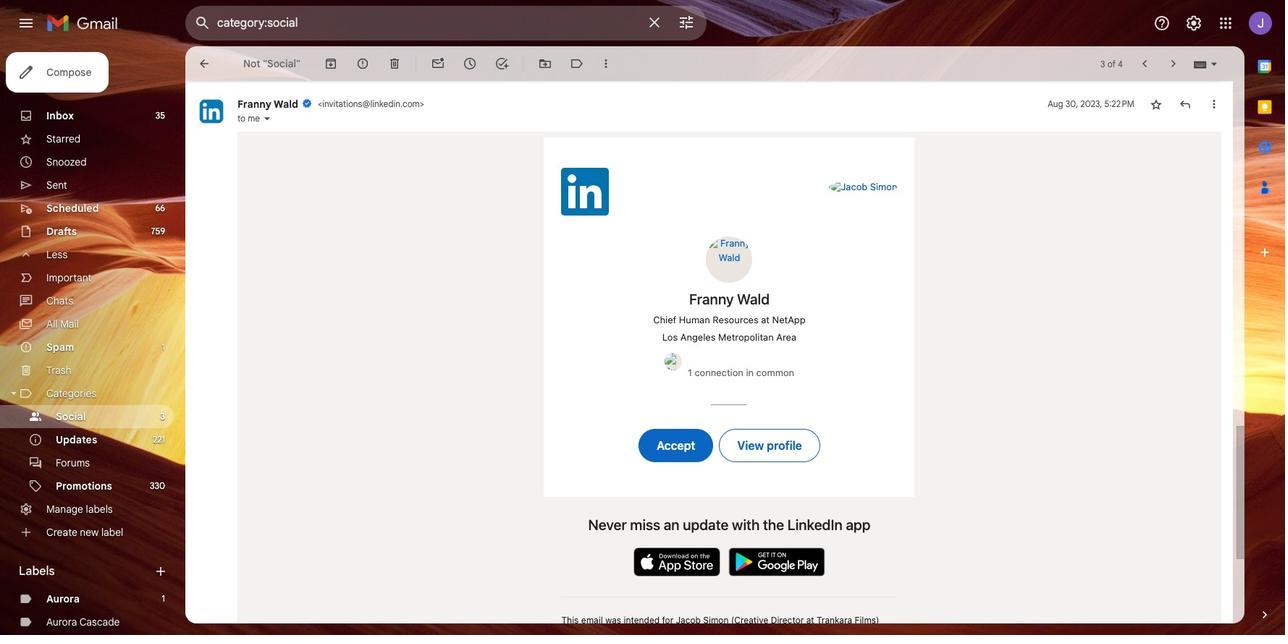 Task type: vqa. For each thing, say whether or not it's contained in the screenshot.
checkbox in Main Content
no



Task type: describe. For each thing, give the bounding box(es) containing it.
search mail image
[[190, 10, 216, 36]]

label
[[101, 526, 123, 539]]

view profile
[[737, 440, 802, 453]]

forums link
[[56, 457, 90, 470]]

all
[[46, 318, 58, 331]]

important
[[46, 272, 92, 285]]

wald for franny wald
[[274, 97, 298, 110]]

at inside franny wald chief human resources at netapp los angeles metropolitan area
[[761, 314, 770, 326]]

inbox link
[[46, 109, 74, 122]]

newer image
[[1138, 56, 1152, 71]]

1 for spam
[[162, 342, 165, 353]]

2023,
[[1081, 98, 1102, 109]]

(creative
[[731, 615, 768, 626]]

create new label link
[[46, 526, 123, 539]]

updates
[[56, 434, 97, 447]]

archive image
[[324, 56, 338, 71]]

netapp
[[772, 314, 806, 326]]

labels
[[19, 565, 55, 579]]

aug 30, 2023, 5:22 pm
[[1048, 98, 1135, 109]]

never
[[588, 517, 627, 534]]

<
[[318, 98, 322, 109]]

aug 30, 2023, 5:22 pm cell
[[1048, 97, 1135, 111]]

franny for franny wald chief human resources at netapp los angeles metropolitan area
[[689, 291, 734, 308]]

get it on google play image
[[729, 548, 826, 577]]

starred link
[[46, 133, 81, 146]]

move to image
[[538, 56, 552, 71]]

linkedin image
[[562, 155, 609, 215]]

aug
[[1048, 98, 1063, 109]]

starred
[[46, 133, 81, 146]]

support image
[[1154, 14, 1171, 32]]

promotions
[[56, 480, 112, 493]]

never miss an update with the linkedin app
[[588, 517, 871, 534]]

manage
[[46, 503, 83, 516]]

this
[[562, 615, 579, 626]]

connection
[[695, 367, 744, 379]]

< invitations@linkedin.com >
[[318, 98, 424, 109]]

aurora for aurora link
[[46, 593, 80, 606]]

common
[[756, 367, 794, 379]]

advanced search options image
[[672, 8, 701, 37]]

this email was intended for jacob simon (creative director at trankara films)
[[562, 615, 880, 626]]

more image
[[599, 56, 613, 71]]

to me
[[238, 113, 260, 123]]

the
[[763, 517, 784, 534]]

66
[[155, 203, 165, 214]]

older image
[[1167, 56, 1181, 71]]

scheduled link
[[46, 202, 99, 215]]

view
[[737, 440, 764, 453]]

franny wald link
[[689, 289, 770, 311]]

chats
[[46, 295, 73, 308]]

not starred image
[[1149, 97, 1164, 111]]

aurora cascade link
[[46, 616, 120, 629]]

email
[[581, 615, 603, 626]]

delete image
[[387, 56, 402, 71]]

labels heading
[[19, 565, 154, 579]]

3 for 3 of 4
[[1101, 58, 1105, 69]]

30,
[[1066, 98, 1078, 109]]

settings image
[[1185, 14, 1203, 32]]

1 horizontal spatial at
[[806, 615, 814, 626]]

main menu image
[[17, 14, 35, 32]]

franny wald chief human resources at netapp los angeles metropolitan area
[[653, 291, 806, 343]]

franny wald image
[[706, 237, 753, 283]]

los
[[662, 331, 678, 343]]

labels image
[[570, 56, 584, 71]]

spam
[[46, 341, 74, 354]]

compose
[[46, 66, 92, 79]]

trash link
[[46, 364, 72, 377]]

report spam image
[[356, 56, 370, 71]]

less button
[[0, 243, 174, 266]]

social
[[56, 411, 86, 424]]

select input tool image
[[1210, 58, 1219, 69]]

was
[[605, 615, 621, 626]]

1 connection in common
[[688, 367, 794, 379]]

new
[[80, 526, 99, 539]]

verified sender image
[[302, 98, 312, 108]]

updates link
[[56, 434, 97, 447]]

update
[[683, 517, 729, 534]]

35
[[156, 110, 165, 121]]

with
[[732, 517, 760, 534]]

221
[[153, 434, 165, 445]]

manage labels link
[[46, 503, 113, 516]]



Task type: locate. For each thing, give the bounding box(es) containing it.
trankara
[[817, 615, 852, 626]]

linkedin
[[788, 517, 843, 534]]

at right director
[[806, 615, 814, 626]]

human
[[679, 314, 710, 326]]

franny for franny wald
[[238, 97, 272, 110]]

snooze image
[[463, 56, 477, 71]]

franny up human
[[689, 291, 734, 308]]

tab list
[[1245, 46, 1285, 584]]

profile
[[767, 440, 802, 453]]

None search field
[[185, 6, 707, 41]]

0 horizontal spatial franny
[[238, 97, 272, 110]]

create
[[46, 526, 77, 539]]

chats link
[[46, 295, 73, 308]]

of
[[1108, 58, 1116, 69]]

1 horizontal spatial 3
[[1101, 58, 1105, 69]]

aurora for aurora cascade
[[46, 616, 77, 629]]

1 horizontal spatial wald
[[737, 291, 770, 308]]

labels navigation
[[0, 46, 185, 636]]

resources
[[713, 314, 759, 326]]

0 vertical spatial 1
[[162, 342, 165, 353]]

simon
[[703, 615, 729, 626]]

wald left verified sender icon
[[274, 97, 298, 110]]

download on the app store image
[[633, 548, 726, 577]]

create new label
[[46, 526, 123, 539]]

5:22 pm
[[1105, 98, 1135, 109]]

1 vertical spatial wald
[[737, 291, 770, 308]]

3
[[1101, 58, 1105, 69], [160, 411, 165, 422]]

3 up 221
[[160, 411, 165, 422]]

jacob
[[676, 615, 701, 626]]

franny wald cell
[[238, 97, 424, 110]]

2 aurora from the top
[[46, 616, 77, 629]]

aurora link
[[46, 593, 80, 606]]

show details image
[[263, 114, 272, 123]]

social link
[[56, 411, 86, 424]]

me
[[248, 113, 260, 123]]

1 connection in common link
[[688, 367, 794, 379]]

categories link
[[46, 387, 97, 400]]

to
[[238, 113, 246, 123]]

>
[[420, 98, 424, 109]]

Not starred checkbox
[[1149, 97, 1164, 111]]

franny wald
[[238, 97, 298, 110]]

invitations@linkedin.com
[[322, 98, 420, 109]]

linkedin corporation image
[[197, 97, 226, 126]]

accept
[[657, 440, 695, 453]]

for
[[662, 615, 674, 626]]

330
[[150, 481, 165, 492]]

promotions link
[[56, 480, 112, 493]]

0 horizontal spatial wald
[[274, 97, 298, 110]]

scheduled
[[46, 202, 99, 215]]

1 horizontal spatial franny
[[689, 291, 734, 308]]

4
[[1118, 58, 1123, 69]]

not "social" button
[[238, 51, 306, 77]]

0 horizontal spatial 3
[[160, 411, 165, 422]]

drafts link
[[46, 225, 77, 238]]

0 vertical spatial at
[[761, 314, 770, 326]]

3 for 3
[[160, 411, 165, 422]]

all mail link
[[46, 318, 79, 331]]

sent link
[[46, 179, 67, 192]]

1 vertical spatial at
[[806, 615, 814, 626]]

franny
[[238, 97, 272, 110], [689, 291, 734, 308]]

jacob simon image
[[829, 180, 898, 194]]

clear search image
[[640, 8, 669, 37]]

chief
[[653, 314, 677, 326]]

Search mail text field
[[217, 16, 637, 30]]

1
[[162, 342, 165, 353], [688, 367, 692, 379], [162, 594, 165, 605]]

films)
[[855, 615, 880, 626]]

2 vertical spatial 1
[[162, 594, 165, 605]]

in
[[746, 367, 754, 379]]

aurora down aurora link
[[46, 616, 77, 629]]

drafts
[[46, 225, 77, 238]]

spam link
[[46, 341, 74, 354]]

1 vertical spatial franny
[[689, 291, 734, 308]]

"social"
[[263, 57, 300, 70]]

aurora up aurora cascade
[[46, 593, 80, 606]]

manage labels
[[46, 503, 113, 516]]

at left netapp
[[761, 314, 770, 326]]

3 of 4
[[1101, 58, 1123, 69]]

mail
[[60, 318, 79, 331]]

sent
[[46, 179, 67, 192]]

sunny side image
[[665, 353, 682, 371]]

app
[[846, 517, 871, 534]]

trash
[[46, 364, 72, 377]]

at
[[761, 314, 770, 326], [806, 615, 814, 626]]

1 for aurora
[[162, 594, 165, 605]]

angeles
[[680, 331, 716, 343]]

1 vertical spatial 1
[[688, 367, 692, 379]]

categories
[[46, 387, 97, 400]]

add to tasks image
[[495, 56, 509, 71]]

wald up resources
[[737, 291, 770, 308]]

franny inside franny wald chief human resources at netapp los angeles metropolitan area
[[689, 291, 734, 308]]

wald for franny wald chief human resources at netapp los angeles metropolitan area
[[737, 291, 770, 308]]

back to search results image
[[197, 56, 211, 71]]

cascade
[[79, 616, 120, 629]]

0 horizontal spatial at
[[761, 314, 770, 326]]

all mail
[[46, 318, 79, 331]]

area
[[776, 331, 797, 343]]

snoozed
[[46, 156, 87, 169]]

not "social"
[[243, 57, 300, 70]]

0 vertical spatial 3
[[1101, 58, 1105, 69]]

forums
[[56, 457, 90, 470]]

wald
[[274, 97, 298, 110], [737, 291, 770, 308]]

3 inside labels 'navigation'
[[160, 411, 165, 422]]

0 vertical spatial aurora
[[46, 593, 80, 606]]

intended
[[624, 615, 660, 626]]

franny up me
[[238, 97, 272, 110]]

an
[[664, 517, 680, 534]]

1 vertical spatial 3
[[160, 411, 165, 422]]

gmail image
[[46, 9, 125, 38]]

aurora cascade
[[46, 616, 120, 629]]

director
[[771, 615, 804, 626]]

aurora
[[46, 593, 80, 606], [46, 616, 77, 629]]

compose button
[[6, 52, 109, 93]]

0 vertical spatial franny
[[238, 97, 272, 110]]

759
[[151, 226, 165, 237]]

less
[[46, 248, 68, 261]]

0 vertical spatial wald
[[274, 97, 298, 110]]

1 aurora from the top
[[46, 593, 80, 606]]

metropolitan
[[718, 331, 774, 343]]

inbox
[[46, 109, 74, 122]]

1 vertical spatial aurora
[[46, 616, 77, 629]]

wald inside franny wald chief human resources at netapp los angeles metropolitan area
[[737, 291, 770, 308]]

view profile link
[[719, 429, 820, 463], [737, 439, 802, 453]]

3 left of
[[1101, 58, 1105, 69]]



